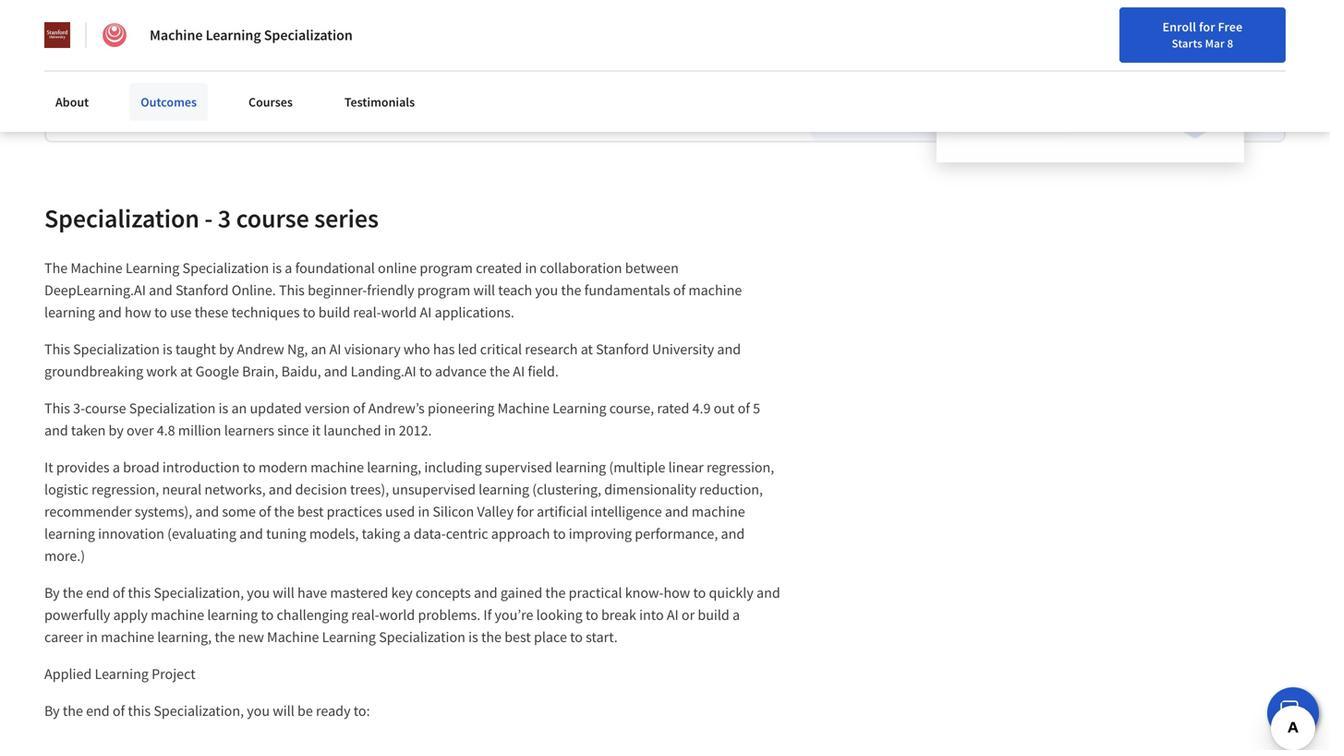 Task type: locate. For each thing, give the bounding box(es) containing it.
0 vertical spatial how
[[125, 303, 151, 322]]

0 vertical spatial build
[[318, 303, 350, 322]]

media
[[184, 87, 223, 106]]

the inside this specialization is taught by andrew ng, an ai visionary who has led critical research at stanford university and groundbreaking work at google brain, baidu, and landing.ai to advance the ai field.
[[490, 363, 510, 381]]

or inside by the end of this specialization, you will have mastered key concepts and gained the practical know-how to quickly and powerfully apply machine learning to challenging real-world problems. if you're looking to break into ai or build a career in machine learning, the new machine learning specialization is the best place to start.
[[682, 606, 695, 625]]

1 end from the top
[[86, 584, 110, 603]]

specialization up online.
[[182, 259, 269, 278]]

real-
[[353, 303, 381, 322], [351, 606, 379, 625]]

for inside enroll for free starts mar 8
[[1199, 18, 1215, 35]]

0 vertical spatial at
[[581, 340, 593, 359]]

0 vertical spatial this
[[279, 281, 305, 300]]

1 horizontal spatial your
[[267, 87, 295, 106]]

how
[[125, 303, 151, 322], [664, 584, 690, 603]]

best down decision
[[297, 503, 324, 521]]

1 vertical spatial this
[[44, 340, 70, 359]]

course up taken
[[85, 399, 126, 418]]

1 vertical spatial for
[[517, 503, 534, 521]]

machine down field. on the left of the page
[[497, 399, 550, 418]]

1 horizontal spatial best
[[505, 629, 531, 647]]

0 vertical spatial real-
[[353, 303, 381, 322]]

the down collaboration
[[561, 281, 581, 300]]

courses
[[248, 94, 293, 110]]

5
[[753, 399, 760, 418]]

and up (evaluating
[[195, 503, 219, 521]]

the inside it provides a broad introduction to modern machine learning, including supervised learning (multiple linear regression, logistic regression, neural networks, and decision trees), unsupervised learning (clustering, dimensionality reduction, recommender systems), and some of the best practices used in silicon valley for artificial intelligence and machine learning innovation (evaluating and tuning models, taking a data-centric approach to improving performance, and more.)
[[274, 503, 294, 521]]

dimensionality
[[604, 481, 696, 499]]

unsupervised
[[392, 481, 476, 499]]

valley
[[477, 503, 514, 521]]

the down critical
[[490, 363, 510, 381]]

this inside the machine learning specialization is a foundational online program created in collaboration between deeplearning.ai and stanford online. this beginner-friendly program will teach you the fundamentals of machine learning and how to use these techniques to build real-world ai applications.
[[279, 281, 305, 300]]

project
[[152, 665, 196, 684]]

2 vertical spatial you
[[247, 702, 270, 721]]

this for taught
[[44, 340, 70, 359]]

to
[[194, 65, 207, 84], [154, 303, 167, 322], [303, 303, 316, 322], [419, 363, 432, 381], [243, 459, 256, 477], [553, 525, 566, 544], [693, 584, 706, 603], [261, 606, 274, 625], [586, 606, 598, 625], [570, 629, 583, 647]]

specialization, down project on the bottom left of the page
[[154, 702, 244, 721]]

beginner-
[[308, 281, 367, 300]]

0 horizontal spatial how
[[125, 303, 151, 322]]

learning up valley
[[479, 481, 529, 499]]

add this credential to your linkedin profile, resume, or cv share it on social media and in your performance review
[[76, 65, 429, 106]]

or right into
[[682, 606, 695, 625]]

0 vertical spatial stanford
[[175, 281, 229, 300]]

2 vertical spatial this
[[128, 702, 151, 721]]

a
[[132, 16, 145, 48], [285, 259, 292, 278], [113, 459, 120, 477], [403, 525, 411, 544], [733, 606, 740, 625]]

learning, up the trees),
[[367, 459, 421, 477]]

1 vertical spatial real-
[[351, 606, 379, 625]]

0 horizontal spatial at
[[180, 363, 192, 381]]

learning, up project on the bottom left of the page
[[157, 629, 212, 647]]

0 vertical spatial by
[[219, 340, 234, 359]]

quickly
[[709, 584, 754, 603]]

1 vertical spatial will
[[273, 584, 295, 603]]

2 end from the top
[[86, 702, 110, 721]]

taught
[[175, 340, 216, 359]]

0 horizontal spatial an
[[231, 399, 247, 418]]

learning,
[[367, 459, 421, 477], [157, 629, 212, 647]]

1 vertical spatial build
[[698, 606, 730, 625]]

0 vertical spatial this
[[103, 65, 126, 84]]

a left foundational
[[285, 259, 292, 278]]

learning inside this 3-course specialization is an updated version of andrew's pioneering machine learning course, rated 4.9 out of 5 and taken by over 4.8 million learners since it launched in 2012.
[[552, 399, 606, 418]]

your down linkedin
[[267, 87, 295, 106]]

specialization inside this specialization is taught by andrew ng, an ai visionary who has led critical research at stanford university and groundbreaking work at google brain, baidu, and landing.ai to advance the ai field.
[[73, 340, 160, 359]]

career up credential
[[150, 16, 220, 48]]

None search field
[[264, 48, 568, 85]]

is
[[272, 259, 282, 278], [163, 340, 172, 359], [219, 399, 228, 418], [468, 629, 478, 647]]

2 by from the top
[[44, 702, 60, 721]]

world down key
[[379, 606, 415, 625]]

1 vertical spatial regression,
[[91, 481, 159, 499]]

this up techniques
[[279, 281, 305, 300]]

real- down friendly
[[353, 303, 381, 322]]

for inside it provides a broad introduction to modern machine learning, including supervised learning (multiple linear regression, logistic regression, neural networks, and decision trees), unsupervised learning (clustering, dimensionality reduction, recommender systems), and some of the best practices used in silicon valley for artificial intelligence and machine learning innovation (evaluating and tuning models, taking a data-centric approach to improving performance, and more.)
[[517, 503, 534, 521]]

advance
[[435, 363, 487, 381]]

this down applied learning project
[[128, 702, 151, 721]]

0 horizontal spatial your
[[210, 65, 238, 84]]

machine inside this 3-course specialization is an updated version of andrew's pioneering machine learning course, rated 4.9 out of 5 and taken by over 4.8 million learners since it launched in 2012.
[[497, 399, 550, 418]]

you
[[535, 281, 558, 300], [247, 584, 270, 603], [247, 702, 270, 721]]

career down powerfully
[[44, 629, 83, 647]]

1 vertical spatial world
[[379, 606, 415, 625]]

regression, down broad
[[91, 481, 159, 499]]

0 horizontal spatial stanford
[[175, 281, 229, 300]]

world inside the machine learning specialization is a foundational online program created in collaboration between deeplearning.ai and stanford online. this beginner-friendly program will teach you the fundamentals of machine learning and how to use these techniques to build real-world ai applications.
[[381, 303, 417, 322]]

ng,
[[287, 340, 308, 359]]

1 horizontal spatial or
[[682, 606, 695, 625]]

(evaluating
[[167, 525, 236, 544]]

learning down field. on the left of the page
[[552, 399, 606, 418]]

individuals
[[53, 9, 123, 28]]

will up applications. at top
[[473, 281, 495, 300]]

centric
[[446, 525, 488, 544]]

0 horizontal spatial learning,
[[157, 629, 212, 647]]

by inside by the end of this specialization, you will have mastered key concepts and gained the practical know-how to quickly and powerfully apply machine learning to challenging real-world problems. if you're looking to break into ai or build a career in machine learning, the new machine learning specialization is the best place to start.
[[44, 584, 60, 603]]

your up media
[[210, 65, 238, 84]]

used
[[385, 503, 415, 521]]

0 horizontal spatial best
[[297, 503, 324, 521]]

0 vertical spatial you
[[535, 281, 558, 300]]

to left quickly
[[693, 584, 706, 603]]

by the end of this specialization, you will be ready to:
[[44, 702, 370, 721]]

approach
[[491, 525, 550, 544]]

recommender
[[44, 503, 132, 521]]

specialization, for be
[[154, 702, 244, 721]]

how inside the machine learning specialization is a foundational online program created in collaboration between deeplearning.ai and stanford online. this beginner-friendly program will teach you the fundamentals of machine learning and how to use these techniques to build real-world ai applications.
[[125, 303, 151, 322]]

1 vertical spatial by
[[109, 422, 124, 440]]

and inside this 3-course specialization is an updated version of andrew's pioneering machine learning course, rated 4.9 out of 5 and taken by over 4.8 million learners since it launched in 2012.
[[44, 422, 68, 440]]

1 vertical spatial you
[[247, 584, 270, 603]]

innovation
[[98, 525, 164, 544]]

in down the andrew's
[[384, 422, 396, 440]]

1 vertical spatial it
[[312, 422, 321, 440]]

1 horizontal spatial by
[[219, 340, 234, 359]]

1 vertical spatial or
[[682, 606, 695, 625]]

in up data-
[[418, 503, 430, 521]]

by down applied
[[44, 702, 60, 721]]

this specialization is taught by andrew ng, an ai visionary who has led critical research at stanford university and groundbreaking work at google brain, baidu, and landing.ai to advance the ai field.
[[44, 340, 744, 381]]

deeplearning.ai image
[[102, 22, 127, 48]]

it inside add this credential to your linkedin profile, resume, or cv share it on social media and in your performance review
[[114, 87, 123, 106]]

and down the reduction,
[[721, 525, 745, 544]]

since
[[277, 422, 309, 440]]

0 vertical spatial career
[[150, 16, 220, 48]]

to up networks,
[[243, 459, 256, 477]]

stanford down fundamentals at the top of the page
[[596, 340, 649, 359]]

0 horizontal spatial it
[[114, 87, 123, 106]]

an
[[311, 340, 326, 359], [231, 399, 247, 418]]

by left over
[[109, 422, 124, 440]]

how up into
[[664, 584, 690, 603]]

ai left visionary on the left of the page
[[329, 340, 341, 359]]

0 horizontal spatial or
[[397, 65, 410, 84]]

2 specialization, from the top
[[154, 702, 244, 721]]

this
[[279, 281, 305, 300], [44, 340, 70, 359], [44, 399, 70, 418]]

networks,
[[205, 481, 266, 499]]

machine inside the machine learning specialization is a foundational online program created in collaboration between deeplearning.ai and stanford online. this beginner-friendly program will teach you the fundamentals of machine learning and how to use these techniques to build real-world ai applications.
[[71, 259, 123, 278]]

0 vertical spatial specialization,
[[154, 584, 244, 603]]

this left "3-"
[[44, 399, 70, 418]]

best
[[297, 503, 324, 521], [505, 629, 531, 647]]

specialization up 4.8
[[129, 399, 216, 418]]

powerfully
[[44, 606, 110, 625]]

specialization
[[264, 26, 353, 44], [44, 202, 199, 235], [182, 259, 269, 278], [73, 340, 160, 359], [129, 399, 216, 418], [379, 629, 465, 647]]

applied learning project
[[44, 665, 196, 684]]

techniques
[[231, 303, 300, 322]]

learning up use
[[126, 259, 180, 278]]

models,
[[309, 525, 359, 544]]

provides
[[56, 459, 110, 477]]

will inside by the end of this specialization, you will have mastered key concepts and gained the practical know-how to quickly and powerfully apply machine learning to challenging real-world problems. if you're looking to break into ai or build a career in machine learning, the new machine learning specialization is the best place to start.
[[273, 584, 295, 603]]

version
[[305, 399, 350, 418]]

1 horizontal spatial it
[[312, 422, 321, 440]]

created
[[476, 259, 522, 278]]

an inside this specialization is taught by andrew ng, an ai visionary who has led critical research at stanford university and groundbreaking work at google brain, baidu, and landing.ai to advance the ai field.
[[311, 340, 326, 359]]

1 vertical spatial an
[[231, 399, 247, 418]]

performance,
[[635, 525, 718, 544]]

will left be on the bottom left of the page
[[273, 702, 295, 721]]

an inside this 3-course specialization is an updated version of andrew's pioneering machine learning course, rated 4.9 out of 5 and taken by over 4.8 million learners since it launched in 2012.
[[231, 399, 247, 418]]

and up the if
[[474, 584, 498, 603]]

by the end of this specialization, you will have mastered key concepts and gained the practical know-how to quickly and powerfully apply machine learning to challenging real-world problems. if you're looking to break into ai or build a career in machine learning, the new machine learning specialization is the best place to start.
[[44, 584, 783, 647]]

by for by the end of this specialization, you will have mastered key concepts and gained the practical know-how to quickly and powerfully apply machine learning to challenging real-world problems. if you're looking to break into ai or build a career in machine learning, the new machine learning specialization is the best place to start.
[[44, 584, 60, 603]]

0 vertical spatial for
[[1199, 18, 1215, 35]]

0 vertical spatial course
[[236, 202, 309, 235]]

specialization, for have
[[154, 584, 244, 603]]

0 horizontal spatial course
[[85, 399, 126, 418]]

an right "ng,"
[[311, 340, 326, 359]]

world
[[381, 303, 417, 322], [379, 606, 415, 625]]

will for key
[[273, 584, 295, 603]]

specialization down problems.
[[379, 629, 465, 647]]

2 vertical spatial will
[[273, 702, 295, 721]]

ready
[[316, 702, 351, 721]]

0 vertical spatial or
[[397, 65, 410, 84]]

the up tuning
[[274, 503, 294, 521]]

specialization inside the machine learning specialization is a foundational online program created in collaboration between deeplearning.ai and stanford online. this beginner-friendly program will teach you the fundamentals of machine learning and how to use these techniques to build real-world ai applications.
[[182, 259, 269, 278]]

1 horizontal spatial an
[[311, 340, 326, 359]]

specialization up groundbreaking
[[73, 340, 160, 359]]

will for to:
[[273, 702, 295, 721]]

out
[[714, 399, 735, 418]]

0 vertical spatial by
[[44, 584, 60, 603]]

learning
[[44, 303, 95, 322], [555, 459, 606, 477], [479, 481, 529, 499], [44, 525, 95, 544], [207, 606, 258, 625]]

0 vertical spatial will
[[473, 281, 495, 300]]

taking
[[362, 525, 400, 544]]

groundbreaking
[[44, 363, 143, 381]]

rated
[[657, 399, 689, 418]]

1 vertical spatial career
[[44, 629, 83, 647]]

specialization, inside by the end of this specialization, you will have mastered key concepts and gained the practical know-how to quickly and powerfully apply machine learning to challenging real-world problems. if you're looking to break into ai or build a career in machine learning, the new machine learning specialization is the best place to start.
[[154, 584, 244, 603]]

to up media
[[194, 65, 207, 84]]

review
[[380, 87, 421, 106]]

systems),
[[135, 503, 192, 521]]

teach
[[498, 281, 532, 300]]

0 horizontal spatial regression,
[[91, 481, 159, 499]]

build down beginner-
[[318, 303, 350, 322]]

break
[[601, 606, 636, 625]]

of inside it provides a broad introduction to modern machine learning, including supervised learning (multiple linear regression, logistic regression, neural networks, and decision trees), unsupervised learning (clustering, dimensionality reduction, recommender systems), and some of the best practices used in silicon valley for artificial intelligence and machine learning innovation (evaluating and tuning models, taking a data-centric approach to improving performance, and more.)
[[259, 503, 271, 521]]

1 vertical spatial this
[[128, 584, 151, 603]]

learning down "challenging"
[[322, 629, 376, 647]]

and down deeplearning.ai
[[98, 303, 122, 322]]

your right find
[[900, 58, 925, 75]]

how left use
[[125, 303, 151, 322]]

0 vertical spatial best
[[297, 503, 324, 521]]

1 horizontal spatial how
[[664, 584, 690, 603]]

for
[[30, 9, 50, 28]]

machine learning specialization
[[150, 26, 353, 44]]

machine inside the machine learning specialization is a foundational online program created in collaboration between deeplearning.ai and stanford online. this beginner-friendly program will teach you the fundamentals of machine learning and how to use these techniques to build real-world ai applications.
[[688, 281, 742, 300]]

and down the some
[[239, 525, 263, 544]]

stanford inside this specialization is taught by andrew ng, an ai visionary who has led critical research at stanford university and groundbreaking work at google brain, baidu, and landing.ai to advance the ai field.
[[596, 340, 649, 359]]

0 horizontal spatial by
[[109, 422, 124, 440]]

of down between
[[673, 281, 686, 300]]

1 horizontal spatial regression,
[[707, 459, 774, 477]]

course inside this 3-course specialization is an updated version of andrew's pioneering machine learning course, rated 4.9 out of 5 and taken by over 4.8 million learners since it launched in 2012.
[[85, 399, 126, 418]]

earn a career certificate
[[76, 16, 336, 48]]

learning
[[206, 26, 261, 44], [126, 259, 180, 278], [552, 399, 606, 418], [322, 629, 376, 647], [95, 665, 149, 684]]

a inside by the end of this specialization, you will have mastered key concepts and gained the practical know-how to quickly and powerfully apply machine learning to challenging real-world problems. if you're looking to break into ai or build a career in machine learning, the new machine learning specialization is the best place to start.
[[733, 606, 740, 625]]

artificial
[[537, 503, 588, 521]]

linkedin
[[241, 65, 295, 84]]

brain,
[[242, 363, 278, 381]]

coursera image
[[22, 52, 139, 82]]

ai up who
[[420, 303, 432, 322]]

0 vertical spatial an
[[311, 340, 326, 359]]

1 by from the top
[[44, 584, 60, 603]]

regression, up the reduction,
[[707, 459, 774, 477]]

will
[[473, 281, 495, 300], [273, 584, 295, 603], [273, 702, 295, 721]]

1 horizontal spatial course
[[236, 202, 309, 235]]

stanford inside the machine learning specialization is a foundational online program created in collaboration between deeplearning.ai and stanford online. this beginner-friendly program will teach you the fundamentals of machine learning and how to use these techniques to build real-world ai applications.
[[175, 281, 229, 300]]

3
[[218, 202, 231, 235]]

1 specialization, from the top
[[154, 584, 244, 603]]

best inside by the end of this specialization, you will have mastered key concepts and gained the practical know-how to quickly and powerfully apply machine learning to challenging real-world problems. if you're looking to break into ai or build a career in machine learning, the new machine learning specialization is the best place to start.
[[505, 629, 531, 647]]

this right add
[[103, 65, 126, 84]]

to inside add this credential to your linkedin profile, resume, or cv share it on social media and in your performance review
[[194, 65, 207, 84]]

1 vertical spatial end
[[86, 702, 110, 721]]

program right online
[[420, 259, 473, 278]]

by for by the end of this specialization, you will be ready to:
[[44, 702, 60, 721]]

by up powerfully
[[44, 584, 60, 603]]

to down who
[[419, 363, 432, 381]]

1 vertical spatial best
[[505, 629, 531, 647]]

machine inside by the end of this specialization, you will have mastered key concepts and gained the practical know-how to quickly and powerfully apply machine learning to challenging real-world problems. if you're looking to break into ai or build a career in machine learning, the new machine learning specialization is the best place to start.
[[267, 629, 319, 647]]

0 horizontal spatial career
[[44, 629, 83, 647]]

real- down "mastered"
[[351, 606, 379, 625]]

0 horizontal spatial build
[[318, 303, 350, 322]]

stanford university image
[[44, 22, 70, 48]]

how inside by the end of this specialization, you will have mastered key concepts and gained the practical know-how to quickly and powerfully apply machine learning to challenging real-world problems. if you're looking to break into ai or build a career in machine learning, the new machine learning specialization is the best place to start.
[[664, 584, 690, 603]]

1 horizontal spatial at
[[581, 340, 593, 359]]

machine down "challenging"
[[267, 629, 319, 647]]

1 vertical spatial stanford
[[596, 340, 649, 359]]

in down linkedin
[[252, 87, 264, 106]]

1 vertical spatial how
[[664, 584, 690, 603]]

0 vertical spatial it
[[114, 87, 123, 106]]

1 vertical spatial at
[[180, 363, 192, 381]]

critical
[[480, 340, 522, 359]]

it provides a broad introduction to modern machine learning, including supervised learning (multiple linear regression, logistic regression, neural networks, and decision trees), unsupervised learning (clustering, dimensionality reduction, recommender systems), and some of the best practices used in silicon valley for artificial intelligence and machine learning innovation (evaluating and tuning models, taking a data-centric approach to improving performance, and more.)
[[44, 459, 777, 566]]

this inside by the end of this specialization, you will have mastered key concepts and gained the practical know-how to quickly and powerfully apply machine learning to challenging real-world problems. if you're looking to break into ai or build a career in machine learning, the new machine learning specialization is the best place to start.
[[128, 584, 151, 603]]

you right teach
[[535, 281, 558, 300]]

this up apply
[[128, 584, 151, 603]]

learning inside by the end of this specialization, you will have mastered key concepts and gained the practical know-how to quickly and powerfully apply machine learning to challenging real-world problems. if you're looking to break into ai or build a career in machine learning, the new machine learning specialization is the best place to start.
[[322, 629, 376, 647]]

0 vertical spatial world
[[381, 303, 417, 322]]

specialization, down (evaluating
[[154, 584, 244, 603]]

who
[[404, 340, 430, 359]]

to down "practical"
[[586, 606, 598, 625]]

end up powerfully
[[86, 584, 110, 603]]

will left have
[[273, 584, 295, 603]]

series
[[314, 202, 379, 235]]

in
[[252, 87, 264, 106], [525, 259, 537, 278], [384, 422, 396, 440], [418, 503, 430, 521], [86, 629, 98, 647]]

best down you're
[[505, 629, 531, 647]]

world down friendly
[[381, 303, 417, 322]]

0 vertical spatial learning,
[[367, 459, 421, 477]]

at down taught
[[180, 363, 192, 381]]

specialization inside by the end of this specialization, you will have mastered key concepts and gained the practical know-how to quickly and powerfully apply machine learning to challenging real-world problems. if you're looking to break into ai or build a career in machine learning, the new machine learning specialization is the best place to start.
[[379, 629, 465, 647]]

is up million
[[219, 399, 228, 418]]

1 horizontal spatial learning,
[[367, 459, 421, 477]]

in inside the machine learning specialization is a foundational online program created in collaboration between deeplearning.ai and stanford online. this beginner-friendly program will teach you the fundamentals of machine learning and how to use these techniques to build real-world ai applications.
[[525, 259, 537, 278]]

or
[[397, 65, 410, 84], [682, 606, 695, 625]]

you inside by the end of this specialization, you will have mastered key concepts and gained the practical know-how to quickly and powerfully apply machine learning to challenging real-world problems. if you're looking to break into ai or build a career in machine learning, the new machine learning specialization is the best place to start.
[[247, 584, 270, 603]]

this inside this specialization is taught by andrew ng, an ai visionary who has led critical research at stanford university and groundbreaking work at google brain, baidu, and landing.ai to advance the ai field.
[[44, 340, 70, 359]]

the machine learning specialization is a foundational online program created in collaboration between deeplearning.ai and stanford online. this beginner-friendly program will teach you the fundamentals of machine learning and how to use these techniques to build real-world ai applications.
[[44, 259, 745, 322]]

machine down apply
[[101, 629, 154, 647]]

a inside the machine learning specialization is a foundational online program created in collaboration between deeplearning.ai and stanford online. this beginner-friendly program will teach you the fundamentals of machine learning and how to use these techniques to build real-world ai applications.
[[285, 259, 292, 278]]

program up applications. at top
[[417, 281, 470, 300]]

0 horizontal spatial for
[[517, 503, 534, 521]]

in inside this 3-course specialization is an updated version of andrew's pioneering machine learning course, rated 4.9 out of 5 and taken by over 4.8 million learners since it launched in 2012.
[[384, 422, 396, 440]]

2 vertical spatial this
[[44, 399, 70, 418]]

end inside by the end of this specialization, you will have mastered key concepts and gained the practical know-how to quickly and powerfully apply machine learning to challenging real-world problems. if you're looking to break into ai or build a career in machine learning, the new machine learning specialization is the best place to start.
[[86, 584, 110, 603]]

1 vertical spatial learning,
[[157, 629, 212, 647]]

-
[[204, 202, 213, 235]]

machine up credential
[[150, 26, 203, 44]]

testimonials
[[344, 94, 415, 110]]

learning up 'more.)'
[[44, 525, 95, 544]]

it right since
[[312, 422, 321, 440]]

an up learners
[[231, 399, 247, 418]]

this inside this 3-course specialization is an updated version of andrew's pioneering machine learning course, rated 4.9 out of 5 and taken by over 4.8 million learners since it launched in 2012.
[[44, 399, 70, 418]]

your
[[900, 58, 925, 75], [210, 65, 238, 84], [267, 87, 295, 106]]

0 vertical spatial program
[[420, 259, 473, 278]]

1 horizontal spatial stanford
[[596, 340, 649, 359]]

machine up university
[[688, 281, 742, 300]]

of
[[673, 281, 686, 300], [353, 399, 365, 418], [738, 399, 750, 418], [259, 503, 271, 521], [113, 584, 125, 603], [113, 702, 125, 721]]

for up mar
[[1199, 18, 1215, 35]]

learning inside the machine learning specialization is a foundational online program created in collaboration between deeplearning.ai and stanford online. this beginner-friendly program will teach you the fundamentals of machine learning and how to use these techniques to build real-world ai applications.
[[44, 303, 95, 322]]

of left 5
[[738, 399, 750, 418]]

and
[[226, 87, 249, 106], [149, 281, 173, 300], [98, 303, 122, 322], [717, 340, 741, 359], [324, 363, 348, 381], [44, 422, 68, 440], [269, 481, 292, 499], [195, 503, 219, 521], [665, 503, 689, 521], [239, 525, 263, 544], [721, 525, 745, 544], [474, 584, 498, 603], [757, 584, 780, 603]]

or left 'cv'
[[397, 65, 410, 84]]

1 horizontal spatial build
[[698, 606, 730, 625]]

the left "new"
[[215, 629, 235, 647]]

1 horizontal spatial for
[[1199, 18, 1215, 35]]

1 vertical spatial specialization,
[[154, 702, 244, 721]]

1 vertical spatial course
[[85, 399, 126, 418]]

in up teach
[[525, 259, 537, 278]]

0 vertical spatial end
[[86, 584, 110, 603]]

it left on
[[114, 87, 123, 106]]

1 vertical spatial by
[[44, 702, 60, 721]]

is up online.
[[272, 259, 282, 278]]

by inside this 3-course specialization is an updated version of andrew's pioneering machine learning course, rated 4.9 out of 5 and taken by over 4.8 million learners since it launched in 2012.
[[109, 422, 124, 440]]



Task type: vqa. For each thing, say whether or not it's contained in the screenshot.
Applied Learning Project
yes



Task type: describe. For each thing, give the bounding box(es) containing it.
new
[[238, 629, 264, 647]]

end for by the end of this specialization, you will have mastered key concepts and gained the practical know-how to quickly and powerfully apply machine learning to challenging real-world problems. if you're looking to break into ai or build a career in machine learning, the new machine learning specialization is the best place to start.
[[86, 584, 110, 603]]

the down the if
[[481, 629, 502, 647]]

decision
[[295, 481, 347, 499]]

of inside the machine learning specialization is a foundational online program created in collaboration between deeplearning.ai and stanford online. this beginner-friendly program will teach you the fundamentals of machine learning and how to use these techniques to build real-world ai applications.
[[673, 281, 686, 300]]

collaboration
[[540, 259, 622, 278]]

andrew's
[[368, 399, 425, 418]]

you for to:
[[247, 702, 270, 721]]

updated
[[250, 399, 302, 418]]

learning inside the machine learning specialization is a foundational online program created in collaboration between deeplearning.ai and stanford online. this beginner-friendly program will teach you the fundamentals of machine learning and how to use these techniques to build real-world ai applications.
[[126, 259, 180, 278]]

end for by the end of this specialization, you will be ready to:
[[86, 702, 110, 721]]

be
[[297, 702, 313, 721]]

in inside add this credential to your linkedin profile, resume, or cv share it on social media and in your performance review
[[252, 87, 264, 106]]

career inside by the end of this specialization, you will have mastered key concepts and gained the practical know-how to quickly and powerfully apply machine learning to challenging real-world problems. if you're looking to break into ai or build a career in machine learning, the new machine learning specialization is the best place to start.
[[44, 629, 83, 647]]

2012.
[[399, 422, 432, 440]]

chat with us image
[[1278, 699, 1308, 729]]

tuning
[[266, 525, 306, 544]]

real- inside by the end of this specialization, you will have mastered key concepts and gained the practical know-how to quickly and powerfully apply machine learning to challenging real-world problems. if you're looking to break into ai or build a career in machine learning, the new machine learning specialization is the best place to start.
[[351, 606, 379, 625]]

of up the launched
[[353, 399, 365, 418]]

8
[[1227, 36, 1233, 51]]

courses link
[[237, 83, 304, 121]]

start.
[[586, 629, 618, 647]]

taken
[[71, 422, 106, 440]]

has
[[433, 340, 455, 359]]

and up the performance,
[[665, 503, 689, 521]]

launched
[[324, 422, 381, 440]]

and right university
[[717, 340, 741, 359]]

this for specialization
[[44, 399, 70, 418]]

enroll for free starts mar 8
[[1163, 18, 1243, 51]]

or inside add this credential to your linkedin profile, resume, or cv share it on social media and in your performance review
[[397, 65, 410, 84]]

2 horizontal spatial your
[[900, 58, 925, 75]]

(multiple
[[609, 459, 666, 477]]

a left data-
[[403, 525, 411, 544]]

it inside this 3-course specialization is an updated version of andrew's pioneering machine learning course, rated 4.9 out of 5 and taken by over 4.8 million learners since it launched in 2012.
[[312, 422, 321, 440]]

4.8
[[157, 422, 175, 440]]

andrew
[[237, 340, 284, 359]]

practical
[[569, 584, 622, 603]]

1 vertical spatial program
[[417, 281, 470, 300]]

pioneering
[[428, 399, 495, 418]]

is inside the machine learning specialization is a foundational online program created in collaboration between deeplearning.ai and stanford online. this beginner-friendly program will teach you the fundamentals of machine learning and how to use these techniques to build real-world ai applications.
[[272, 259, 282, 278]]

gained
[[500, 584, 542, 603]]

in inside it provides a broad introduction to modern machine learning, including supervised learning (multiple linear regression, logistic regression, neural networks, and decision trees), unsupervised learning (clustering, dimensionality reduction, recommender systems), and some of the best practices used in silicon valley for artificial intelligence and machine learning innovation (evaluating and tuning models, taking a data-centric approach to improving performance, and more.)
[[418, 503, 430, 521]]

applied
[[44, 665, 92, 684]]

a left broad
[[113, 459, 120, 477]]

logistic
[[44, 481, 88, 499]]

is inside this specialization is taught by andrew ng, an ai visionary who has led critical research at stanford university and groundbreaking work at google brain, baidu, and landing.ai to advance the ai field.
[[163, 340, 172, 359]]

of inside by the end of this specialization, you will have mastered key concepts and gained the practical know-how to quickly and powerfully apply machine learning to challenging real-world problems. if you're looking to break into ai or build a career in machine learning, the new machine learning specialization is the best place to start.
[[113, 584, 125, 603]]

place
[[534, 629, 567, 647]]

starts
[[1172, 36, 1203, 51]]

of down applied learning project
[[113, 702, 125, 721]]

specialization up deeplearning.ai
[[44, 202, 199, 235]]

these
[[195, 303, 228, 322]]

into
[[639, 606, 664, 625]]

real- inside the machine learning specialization is a foundational online program created in collaboration between deeplearning.ai and stanford online. this beginner-friendly program will teach you the fundamentals of machine learning and how to use these techniques to build real-world ai applications.
[[353, 303, 381, 322]]

to up "new"
[[261, 606, 274, 625]]

specialization up profile,
[[264, 26, 353, 44]]

key
[[391, 584, 413, 603]]

if
[[483, 606, 492, 625]]

challenging
[[277, 606, 348, 625]]

cv
[[413, 65, 429, 84]]

the down applied
[[63, 702, 83, 721]]

visionary
[[344, 340, 401, 359]]

find your new career
[[874, 58, 990, 75]]

learning up (clustering, at the left of the page
[[555, 459, 606, 477]]

more.)
[[44, 547, 85, 566]]

in inside by the end of this specialization, you will have mastered key concepts and gained the practical know-how to quickly and powerfully apply machine learning to challenging real-world problems. if you're looking to break into ai or build a career in machine learning, the new machine learning specialization is the best place to start.
[[86, 629, 98, 647]]

know-
[[625, 584, 664, 603]]

to left start.
[[570, 629, 583, 647]]

machine up decision
[[310, 459, 364, 477]]

friendly
[[367, 281, 414, 300]]

this inside add this credential to your linkedin profile, resume, or cv share it on social media and in your performance review
[[103, 65, 126, 84]]

problems.
[[418, 606, 481, 625]]

baidu,
[[281, 363, 321, 381]]

improving
[[569, 525, 632, 544]]

free
[[1218, 18, 1243, 35]]

to down artificial
[[553, 525, 566, 544]]

outcomes
[[141, 94, 197, 110]]

learning, inside by the end of this specialization, you will have mastered key concepts and gained the practical know-how to quickly and powerfully apply machine learning to challenging real-world problems. if you're looking to break into ai or build a career in machine learning, the new machine learning specialization is the best place to start.
[[157, 629, 212, 647]]

build inside the machine learning specialization is a foundational online program created in collaboration between deeplearning.ai and stanford online. this beginner-friendly program will teach you the fundamentals of machine learning and how to use these techniques to build real-world ai applications.
[[318, 303, 350, 322]]

mar
[[1205, 36, 1225, 51]]

the
[[44, 259, 68, 278]]

english button
[[999, 37, 1110, 97]]

landing.ai
[[351, 363, 416, 381]]

led
[[458, 340, 477, 359]]

ai inside the machine learning specialization is a foundational online program created in collaboration between deeplearning.ai and stanford online. this beginner-friendly program will teach you the fundamentals of machine learning and how to use these techniques to build real-world ai applications.
[[420, 303, 432, 322]]

to down beginner-
[[303, 303, 316, 322]]

you're
[[495, 606, 533, 625]]

will inside the machine learning specialization is a foundational online program created in collaboration between deeplearning.ai and stanford online. this beginner-friendly program will teach you the fundamentals of machine learning and how to use these techniques to build real-world ai applications.
[[473, 281, 495, 300]]

this for by the end of this specialization, you will have mastered key concepts and gained the practical know-how to quickly and powerfully apply machine learning to challenging real-world problems. if you're looking to break into ai or build a career in machine learning, the new machine learning specialization is the best place to start.
[[128, 584, 151, 603]]

world inside by the end of this specialization, you will have mastered key concepts and gained the practical know-how to quickly and powerfully apply machine learning to challenging real-world problems. if you're looking to break into ai or build a career in machine learning, the new machine learning specialization is the best place to start.
[[379, 606, 415, 625]]

best inside it provides a broad introduction to modern machine learning, including supervised learning (multiple linear regression, logistic regression, neural networks, and decision trees), unsupervised learning (clustering, dimensionality reduction, recommender systems), and some of the best practices used in silicon valley for artificial intelligence and machine learning innovation (evaluating and tuning models, taking a data-centric approach to improving performance, and more.)
[[297, 503, 324, 521]]

reduction,
[[699, 481, 763, 499]]

specialization inside this 3-course specialization is an updated version of andrew's pioneering machine learning course, rated 4.9 out of 5 and taken by over 4.8 million learners since it launched in 2012.
[[129, 399, 216, 418]]

this 3-course specialization is an updated version of andrew's pioneering machine learning course, rated 4.9 out of 5 and taken by over 4.8 million learners since it launched in 2012.
[[44, 399, 763, 440]]

certificate
[[225, 16, 336, 48]]

and right baidu,
[[324, 363, 348, 381]]

and up use
[[149, 281, 173, 300]]

learning left project on the bottom left of the page
[[95, 665, 149, 684]]

you for key
[[247, 584, 270, 603]]

about
[[55, 94, 89, 110]]

including
[[424, 459, 482, 477]]

and right quickly
[[757, 584, 780, 603]]

fundamentals
[[584, 281, 670, 300]]

0 vertical spatial regression,
[[707, 459, 774, 477]]

testimonials link
[[333, 83, 426, 121]]

and down modern
[[269, 481, 292, 499]]

3-
[[73, 399, 85, 418]]

a right deeplearning.ai image
[[132, 16, 145, 48]]

build inside by the end of this specialization, you will have mastered key concepts and gained the practical know-how to quickly and powerfully apply machine learning to challenging real-world problems. if you're looking to break into ai or build a career in machine learning, the new machine learning specialization is the best place to start.
[[698, 606, 730, 625]]

ai left field. on the left of the page
[[513, 363, 525, 381]]

between
[[625, 259, 679, 278]]

is inside this 3-course specialization is an updated version of andrew's pioneering machine learning course, rated 4.9 out of 5 and taken by over 4.8 million learners since it launched in 2012.
[[219, 399, 228, 418]]

for individuals
[[30, 9, 123, 28]]

field.
[[528, 363, 559, 381]]

specialization - 3 course series
[[44, 202, 379, 235]]

apply
[[113, 606, 148, 625]]

outcomes link
[[130, 83, 208, 121]]

silicon
[[433, 503, 474, 521]]

to left use
[[154, 303, 167, 322]]

work
[[146, 363, 177, 381]]

learning, inside it provides a broad introduction to modern machine learning, including supervised learning (multiple linear regression, logistic regression, neural networks, and decision trees), unsupervised learning (clustering, dimensionality reduction, recommender systems), and some of the best practices used in silicon valley for artificial intelligence and machine learning innovation (evaluating and tuning models, taking a data-centric approach to improving performance, and more.)
[[367, 459, 421, 477]]

this for by the end of this specialization, you will be ready to:
[[128, 702, 151, 721]]

find
[[874, 58, 898, 75]]

learning inside by the end of this specialization, you will have mastered key concepts and gained the practical know-how to quickly and powerfully apply machine learning to challenging real-world problems. if you're looking to break into ai or build a career in machine learning, the new machine learning specialization is the best place to start.
[[207, 606, 258, 625]]

trees),
[[350, 481, 389, 499]]

linear
[[668, 459, 704, 477]]

course,
[[609, 399, 654, 418]]

ai inside by the end of this specialization, you will have mastered key concepts and gained the practical know-how to quickly and powerfully apply machine learning to challenging real-world problems. if you're looking to break into ai or build a career in machine learning, the new machine learning specialization is the best place to start.
[[667, 606, 679, 625]]

the up powerfully
[[63, 584, 83, 603]]

and inside add this credential to your linkedin profile, resume, or cv share it on social media and in your performance review
[[226, 87, 249, 106]]

you inside the machine learning specialization is a foundational online program created in collaboration between deeplearning.ai and stanford online. this beginner-friendly program will teach you the fundamentals of machine learning and how to use these techniques to build real-world ai applications.
[[535, 281, 558, 300]]

learning up linkedin
[[206, 26, 261, 44]]

to inside this specialization is taught by andrew ng, an ai visionary who has led critical research at stanford university and groundbreaking work at google brain, baidu, and landing.ai to advance the ai field.
[[419, 363, 432, 381]]

deeplearning.ai
[[44, 281, 146, 300]]

show notifications image
[[1137, 60, 1159, 82]]

machine down the reduction,
[[692, 503, 745, 521]]

google
[[195, 363, 239, 381]]

practices
[[327, 503, 382, 521]]

modern
[[258, 459, 307, 477]]

have
[[297, 584, 327, 603]]

machine right apply
[[151, 606, 204, 625]]

million
[[178, 422, 221, 440]]

the up looking
[[545, 584, 566, 603]]

1 horizontal spatial career
[[150, 16, 220, 48]]

the inside the machine learning specialization is a foundational online program created in collaboration between deeplearning.ai and stanford online. this beginner-friendly program will teach you the fundamentals of machine learning and how to use these techniques to build real-world ai applications.
[[561, 281, 581, 300]]

coursera career certificate image
[[937, 0, 1244, 162]]

by inside this specialization is taught by andrew ng, an ai visionary who has led critical research at stanford university and groundbreaking work at google brain, baidu, and landing.ai to advance the ai field.
[[219, 340, 234, 359]]

career
[[954, 58, 990, 75]]

is inside by the end of this specialization, you will have mastered key concepts and gained the practical know-how to quickly and powerfully apply machine learning to challenging real-world problems. if you're looking to break into ai or build a career in machine learning, the new machine learning specialization is the best place to start.
[[468, 629, 478, 647]]



